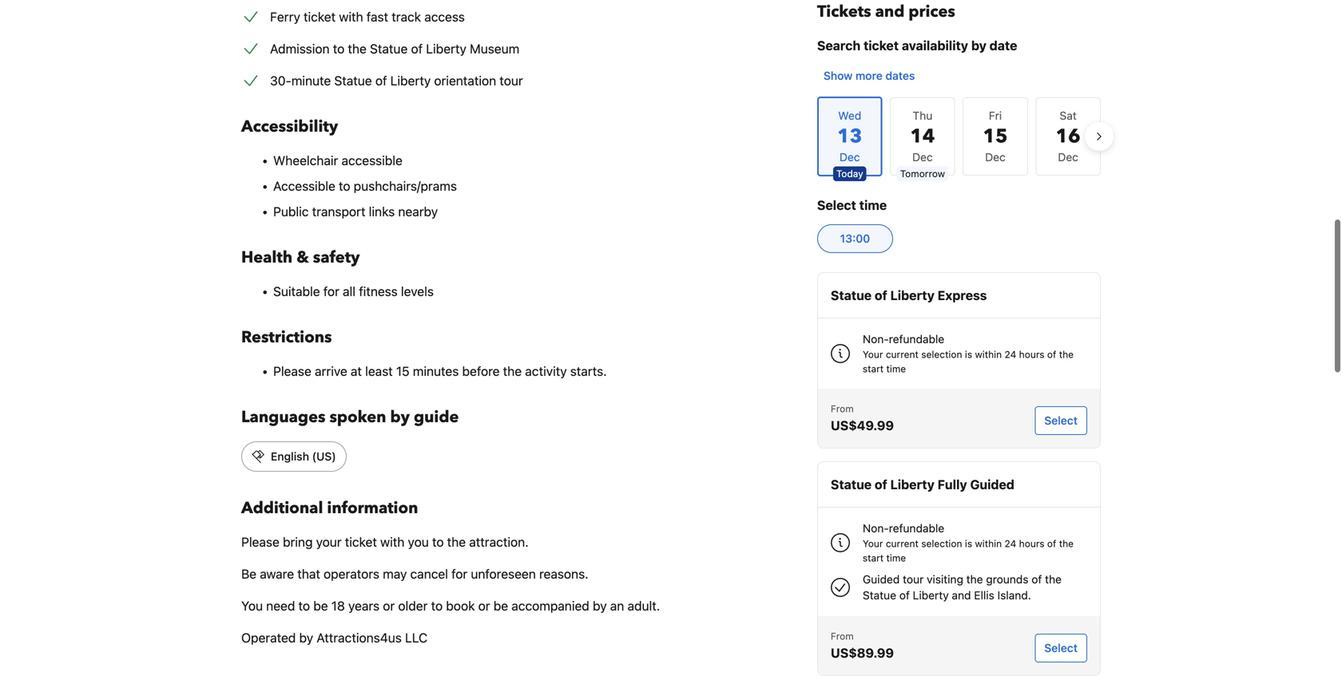 Task type: vqa. For each thing, say whether or not it's contained in the screenshot.
"1" within 1 dropdown button
no



Task type: describe. For each thing, give the bounding box(es) containing it.
1 vertical spatial for
[[452, 567, 468, 582]]

need
[[266, 599, 295, 614]]

accessible
[[342, 153, 403, 168]]

1 or from the left
[[383, 599, 395, 614]]

show
[[824, 69, 853, 82]]

to right admission
[[333, 41, 345, 56]]

0 horizontal spatial with
[[339, 9, 363, 24]]

0 vertical spatial tour
[[500, 73, 523, 88]]

guide
[[414, 407, 459, 429]]

fitness
[[359, 284, 398, 299]]

languages
[[241, 407, 326, 429]]

at
[[351, 364, 362, 379]]

dec for 16
[[1058, 151, 1079, 164]]

accompanied
[[512, 599, 590, 614]]

2 or from the left
[[478, 599, 490, 614]]

access
[[425, 9, 465, 24]]

1 current from the top
[[886, 349, 919, 360]]

to left book
[[431, 599, 443, 614]]

island.
[[998, 589, 1032, 603]]

1 is from the top
[[965, 349, 973, 360]]

operators
[[324, 567, 380, 582]]

14
[[911, 123, 935, 150]]

tickets
[[817, 1, 872, 23]]

1 vertical spatial 15
[[396, 364, 410, 379]]

dates
[[886, 69, 915, 82]]

to right you
[[432, 535, 444, 550]]

from us$49.99
[[831, 404, 894, 434]]

30-
[[270, 73, 291, 88]]

aware
[[260, 567, 294, 582]]

2 non-refundable your current selection is within 24 hours of the start time from the top
[[863, 522, 1074, 564]]

us$89.99
[[831, 646, 894, 661]]

1 24 from the top
[[1005, 349, 1017, 360]]

unforeseen
[[471, 567, 536, 582]]

accessible
[[273, 179, 335, 194]]

sat
[[1060, 109, 1077, 122]]

to up transport
[[339, 179, 350, 194]]

date
[[990, 38, 1018, 53]]

ticket for ferry
[[304, 9, 336, 24]]

english (us)
[[271, 450, 336, 464]]

&
[[297, 247, 309, 269]]

nearby
[[398, 204, 438, 219]]

18
[[332, 599, 345, 614]]

please for please arrive at least 15 minutes before the activity starts.
[[273, 364, 312, 379]]

(us)
[[312, 450, 336, 464]]

information
[[327, 498, 418, 520]]

1 non-refundable your current selection is within 24 hours of the start time from the top
[[863, 333, 1074, 375]]

0 vertical spatial guided
[[971, 478, 1015, 493]]

pushchairs/prams
[[354, 179, 457, 194]]

llc
[[405, 631, 428, 646]]

your
[[316, 535, 342, 550]]

1 refundable from the top
[[889, 333, 945, 346]]

sat 16 dec
[[1056, 109, 1081, 164]]

select button for statue of liberty express
[[1035, 407, 1088, 436]]

1 hours from the top
[[1019, 349, 1045, 360]]

search ticket availability by date
[[817, 38, 1018, 53]]

accessible to pushchairs/prams
[[273, 179, 457, 194]]

be aware that operators may cancel for unforeseen reasons.
[[241, 567, 589, 582]]

fast
[[367, 9, 388, 24]]

operated
[[241, 631, 296, 646]]

by left an
[[593, 599, 607, 614]]

us$49.99
[[831, 418, 894, 434]]

30-minute statue of liberty orientation tour
[[270, 73, 523, 88]]

book
[[446, 599, 475, 614]]

minutes
[[413, 364, 459, 379]]

dec for 14
[[913, 151, 933, 164]]

please bring your ticket with you to the attraction.
[[241, 535, 529, 550]]

by left date
[[972, 38, 987, 53]]

express
[[938, 288, 987, 303]]

1 within from the top
[[975, 349, 1002, 360]]

0 horizontal spatial and
[[876, 1, 905, 23]]

0 vertical spatial select
[[817, 198, 857, 213]]

2 current from the top
[[886, 539, 919, 550]]

please for please bring your ticket with you to the attraction.
[[241, 535, 280, 550]]

from us$89.99
[[831, 631, 894, 661]]

wheelchair accessible
[[273, 153, 403, 168]]

public
[[273, 204, 309, 219]]

an
[[610, 599, 624, 614]]

1 vertical spatial time
[[887, 364, 906, 375]]

please arrive at least 15 minutes before the activity starts.
[[273, 364, 607, 379]]

safety
[[313, 247, 360, 269]]

before
[[462, 364, 500, 379]]

operated by attractions4us llc
[[241, 631, 428, 646]]

cancel
[[410, 567, 448, 582]]

you
[[241, 599, 263, 614]]

suitable
[[273, 284, 320, 299]]

more
[[856, 69, 883, 82]]

guided inside guided tour visiting the grounds of the statue of liberty and ellis island.
[[863, 573, 900, 587]]

from for us$49.99
[[831, 404, 854, 415]]

1 selection from the top
[[922, 349, 963, 360]]

arrive
[[315, 364, 347, 379]]

may
[[383, 567, 407, 582]]

ferry
[[270, 9, 300, 24]]

and inside guided tour visiting the grounds of the statue of liberty and ellis island.
[[952, 589, 971, 603]]

13:00
[[840, 232, 870, 245]]

attractions4us
[[317, 631, 402, 646]]

grounds
[[986, 573, 1029, 587]]

you
[[408, 535, 429, 550]]

region containing 14
[[805, 90, 1114, 183]]

1 horizontal spatial with
[[380, 535, 405, 550]]

links
[[369, 204, 395, 219]]

liberty left express
[[891, 288, 935, 303]]

0 vertical spatial 15
[[983, 123, 1008, 150]]

statue of liberty express
[[831, 288, 987, 303]]



Task type: locate. For each thing, give the bounding box(es) containing it.
thu
[[913, 109, 933, 122]]

with left fast
[[339, 9, 363, 24]]

liberty
[[426, 41, 467, 56], [391, 73, 431, 88], [891, 288, 935, 303], [891, 478, 935, 493], [913, 589, 949, 603]]

by
[[972, 38, 987, 53], [390, 407, 410, 429], [593, 599, 607, 614], [299, 631, 313, 646]]

wheelchair
[[273, 153, 338, 168]]

starts.
[[570, 364, 607, 379]]

1 vertical spatial and
[[952, 589, 971, 603]]

by left guide
[[390, 407, 410, 429]]

0 vertical spatial and
[[876, 1, 905, 23]]

dec up tomorrow
[[913, 151, 933, 164]]

1 vertical spatial non-refundable your current selection is within 24 hours of the start time
[[863, 522, 1074, 564]]

1 horizontal spatial dec
[[986, 151, 1006, 164]]

select for statue of liberty express
[[1045, 414, 1078, 428]]

1 horizontal spatial tour
[[903, 573, 924, 587]]

statue of liberty fully guided
[[831, 478, 1015, 493]]

tour down 'museum'
[[500, 73, 523, 88]]

reasons.
[[539, 567, 589, 582]]

0 vertical spatial hours
[[1019, 349, 1045, 360]]

liberty down admission to the statue of liberty museum
[[391, 73, 431, 88]]

1 vertical spatial start
[[863, 553, 884, 564]]

0 vertical spatial ticket
[[304, 9, 336, 24]]

0 vertical spatial non-
[[863, 333, 889, 346]]

tour left visiting
[[903, 573, 924, 587]]

2 non- from the top
[[863, 522, 889, 535]]

is up guided tour visiting the grounds of the statue of liberty and ellis island.
[[965, 539, 973, 550]]

1 vertical spatial select button
[[1035, 635, 1088, 663]]

or left older
[[383, 599, 395, 614]]

from inside the 'from us$49.99'
[[831, 404, 854, 415]]

statue up from us$89.99 at the bottom of the page
[[863, 589, 897, 603]]

for
[[324, 284, 340, 299], [452, 567, 468, 582]]

24
[[1005, 349, 1017, 360], [1005, 539, 1017, 550]]

additional information
[[241, 498, 418, 520]]

0 vertical spatial within
[[975, 349, 1002, 360]]

fri 15 dec
[[983, 109, 1008, 164]]

1 dec from the left
[[913, 151, 933, 164]]

non- down "statue of liberty fully guided"
[[863, 522, 889, 535]]

2 your from the top
[[863, 539, 883, 550]]

by right operated
[[299, 631, 313, 646]]

from inside from us$89.99
[[831, 631, 854, 643]]

1 horizontal spatial or
[[478, 599, 490, 614]]

health
[[241, 247, 293, 269]]

ticket right ferry
[[304, 9, 336, 24]]

be down unforeseen on the bottom left of the page
[[494, 599, 508, 614]]

2 24 from the top
[[1005, 539, 1017, 550]]

adult.
[[628, 599, 660, 614]]

0 vertical spatial select button
[[1035, 407, 1088, 436]]

and left the prices
[[876, 1, 905, 23]]

restrictions
[[241, 327, 332, 349]]

3 dec from the left
[[1058, 151, 1079, 164]]

search
[[817, 38, 861, 53]]

refundable
[[889, 333, 945, 346], [889, 522, 945, 535]]

1 vertical spatial guided
[[863, 573, 900, 587]]

to right the need
[[299, 599, 310, 614]]

years
[[348, 599, 380, 614]]

show more dates button
[[817, 62, 922, 90]]

1 horizontal spatial be
[[494, 599, 508, 614]]

guided left visiting
[[863, 573, 900, 587]]

0 vertical spatial refundable
[[889, 333, 945, 346]]

suitable for all fitness levels
[[273, 284, 434, 299]]

1 vertical spatial within
[[975, 539, 1002, 550]]

please up be
[[241, 535, 280, 550]]

please down restrictions
[[273, 364, 312, 379]]

0 vertical spatial for
[[324, 284, 340, 299]]

from up us$49.99 in the right bottom of the page
[[831, 404, 854, 415]]

dec down 16
[[1058, 151, 1079, 164]]

and left ellis
[[952, 589, 971, 603]]

ferry ticket with fast track access
[[270, 9, 465, 24]]

16
[[1056, 123, 1081, 150]]

tomorrow
[[900, 168, 945, 179]]

attraction.
[[469, 535, 529, 550]]

2 within from the top
[[975, 539, 1002, 550]]

2 from from the top
[[831, 631, 854, 643]]

0 horizontal spatial tour
[[500, 73, 523, 88]]

1 vertical spatial hours
[[1019, 539, 1045, 550]]

0 horizontal spatial 15
[[396, 364, 410, 379]]

hours
[[1019, 349, 1045, 360], [1019, 539, 1045, 550]]

non-
[[863, 333, 889, 346], [863, 522, 889, 535]]

1 horizontal spatial 15
[[983, 123, 1008, 150]]

1 your from the top
[[863, 349, 883, 360]]

public transport links nearby
[[273, 204, 438, 219]]

2 selection from the top
[[922, 539, 963, 550]]

1 horizontal spatial guided
[[971, 478, 1015, 493]]

tour
[[500, 73, 523, 88], [903, 573, 924, 587]]

2 hours from the top
[[1019, 539, 1045, 550]]

ticket for search
[[864, 38, 899, 53]]

1 horizontal spatial and
[[952, 589, 971, 603]]

be
[[314, 599, 328, 614], [494, 599, 508, 614]]

liberty inside guided tour visiting the grounds of the statue of liberty and ellis island.
[[913, 589, 949, 603]]

statue
[[370, 41, 408, 56], [334, 73, 372, 88], [831, 288, 872, 303], [831, 478, 872, 493], [863, 589, 897, 603]]

from up us$89.99
[[831, 631, 854, 643]]

0 vertical spatial start
[[863, 364, 884, 375]]

select for statue of liberty fully guided
[[1045, 642, 1078, 655]]

1 vertical spatial is
[[965, 539, 973, 550]]

1 vertical spatial selection
[[922, 539, 963, 550]]

dec inside thu 14 dec tomorrow
[[913, 151, 933, 164]]

within down express
[[975, 349, 1002, 360]]

from for us$89.99
[[831, 631, 854, 643]]

dec inside fri 15 dec
[[986, 151, 1006, 164]]

liberty down visiting
[[913, 589, 949, 603]]

select
[[817, 198, 857, 213], [1045, 414, 1078, 428], [1045, 642, 1078, 655]]

0 vertical spatial please
[[273, 364, 312, 379]]

2 vertical spatial time
[[887, 553, 906, 564]]

2 vertical spatial select
[[1045, 642, 1078, 655]]

levels
[[401, 284, 434, 299]]

least
[[365, 364, 393, 379]]

non-refundable your current selection is within 24 hours of the start time
[[863, 333, 1074, 375], [863, 522, 1074, 564]]

track
[[392, 9, 421, 24]]

0 vertical spatial 24
[[1005, 349, 1017, 360]]

admission to the statue of liberty museum
[[270, 41, 520, 56]]

dec down fri
[[986, 151, 1006, 164]]

0 vertical spatial with
[[339, 9, 363, 24]]

minute
[[291, 73, 331, 88]]

your up the 'from us$49.99'
[[863, 349, 883, 360]]

statue inside guided tour visiting the grounds of the statue of liberty and ellis island.
[[863, 589, 897, 603]]

fri
[[989, 109, 1002, 122]]

1 vertical spatial ticket
[[864, 38, 899, 53]]

older
[[398, 599, 428, 614]]

1 vertical spatial 24
[[1005, 539, 1017, 550]]

selection up visiting
[[922, 539, 963, 550]]

prices
[[909, 1, 956, 23]]

current down "statue of liberty fully guided"
[[886, 539, 919, 550]]

dec for 15
[[986, 151, 1006, 164]]

liberty down access
[[426, 41, 467, 56]]

and
[[876, 1, 905, 23], [952, 589, 971, 603]]

or right book
[[478, 599, 490, 614]]

statue down us$49.99 in the right bottom of the page
[[831, 478, 872, 493]]

0 horizontal spatial or
[[383, 599, 395, 614]]

activity
[[525, 364, 567, 379]]

2 vertical spatial ticket
[[345, 535, 377, 550]]

2 horizontal spatial ticket
[[864, 38, 899, 53]]

15
[[983, 123, 1008, 150], [396, 364, 410, 379]]

ticket up show more dates
[[864, 38, 899, 53]]

select button for statue of liberty fully guided
[[1035, 635, 1088, 663]]

current down statue of liberty express
[[886, 349, 919, 360]]

0 vertical spatial time
[[860, 198, 887, 213]]

1 vertical spatial refundable
[[889, 522, 945, 535]]

languages spoken by guide
[[241, 407, 459, 429]]

please
[[273, 364, 312, 379], [241, 535, 280, 550]]

refundable down "statue of liberty fully guided"
[[889, 522, 945, 535]]

bring
[[283, 535, 313, 550]]

0 vertical spatial your
[[863, 349, 883, 360]]

1 start from the top
[[863, 364, 884, 375]]

is down express
[[965, 349, 973, 360]]

dec
[[913, 151, 933, 164], [986, 151, 1006, 164], [1058, 151, 1079, 164]]

1 vertical spatial please
[[241, 535, 280, 550]]

2 select button from the top
[[1035, 635, 1088, 663]]

1 vertical spatial tour
[[903, 573, 924, 587]]

liberty left fully
[[891, 478, 935, 493]]

selection
[[922, 349, 963, 360], [922, 539, 963, 550]]

guided tour visiting the grounds of the statue of liberty and ellis island.
[[863, 573, 1062, 603]]

0 horizontal spatial dec
[[913, 151, 933, 164]]

your down "statue of liberty fully guided"
[[863, 539, 883, 550]]

0 vertical spatial is
[[965, 349, 973, 360]]

health & safety
[[241, 247, 360, 269]]

0 horizontal spatial guided
[[863, 573, 900, 587]]

statue right minute
[[334, 73, 372, 88]]

15 down fri
[[983, 123, 1008, 150]]

time
[[860, 198, 887, 213], [887, 364, 906, 375], [887, 553, 906, 564]]

time up the 'from us$49.99'
[[887, 364, 906, 375]]

select time
[[817, 198, 887, 213]]

time up the '13:00'
[[860, 198, 887, 213]]

additional
[[241, 498, 323, 520]]

1 vertical spatial with
[[380, 535, 405, 550]]

2 is from the top
[[965, 539, 973, 550]]

guided right fully
[[971, 478, 1015, 493]]

0 horizontal spatial ticket
[[304, 9, 336, 24]]

2 refundable from the top
[[889, 522, 945, 535]]

you need to be 18 years or older to book or be accompanied by an adult.
[[241, 599, 660, 614]]

0 vertical spatial current
[[886, 349, 919, 360]]

tour inside guided tour visiting the grounds of the statue of liberty and ellis island.
[[903, 573, 924, 587]]

fully
[[938, 478, 968, 493]]

selection down express
[[922, 349, 963, 360]]

region
[[805, 90, 1114, 183]]

2 start from the top
[[863, 553, 884, 564]]

dec inside sat 16 dec
[[1058, 151, 1079, 164]]

0 vertical spatial selection
[[922, 349, 963, 360]]

time up guided tour visiting the grounds of the statue of liberty and ellis island.
[[887, 553, 906, 564]]

for right cancel
[[452, 567, 468, 582]]

1 vertical spatial from
[[831, 631, 854, 643]]

2 be from the left
[[494, 599, 508, 614]]

0 horizontal spatial be
[[314, 599, 328, 614]]

0 vertical spatial non-refundable your current selection is within 24 hours of the start time
[[863, 333, 1074, 375]]

availability
[[902, 38, 969, 53]]

statue down the '13:00'
[[831, 288, 872, 303]]

thu 14 dec tomorrow
[[900, 109, 945, 179]]

1 horizontal spatial for
[[452, 567, 468, 582]]

1 non- from the top
[[863, 333, 889, 346]]

for left all
[[324, 284, 340, 299]]

with left you
[[380, 535, 405, 550]]

all
[[343, 284, 356, 299]]

1 from from the top
[[831, 404, 854, 415]]

0 horizontal spatial for
[[324, 284, 340, 299]]

within up grounds
[[975, 539, 1002, 550]]

tickets and prices
[[817, 1, 956, 23]]

non- down statue of liberty express
[[863, 333, 889, 346]]

that
[[298, 567, 320, 582]]

1 select button from the top
[[1035, 407, 1088, 436]]

1 vertical spatial select
[[1045, 414, 1078, 428]]

be left '18' at the bottom left of the page
[[314, 599, 328, 614]]

1 vertical spatial your
[[863, 539, 883, 550]]

2 horizontal spatial dec
[[1058, 151, 1079, 164]]

0 vertical spatial from
[[831, 404, 854, 415]]

1 vertical spatial current
[[886, 539, 919, 550]]

2 dec from the left
[[986, 151, 1006, 164]]

1 vertical spatial non-
[[863, 522, 889, 535]]

museum
[[470, 41, 520, 56]]

start
[[863, 364, 884, 375], [863, 553, 884, 564]]

15 right least on the left bottom of page
[[396, 364, 410, 379]]

visiting
[[927, 573, 964, 587]]

refundable down statue of liberty express
[[889, 333, 945, 346]]

non-refundable your current selection is within 24 hours of the start time down express
[[863, 333, 1074, 375]]

1 horizontal spatial ticket
[[345, 535, 377, 550]]

non-refundable your current selection is within 24 hours of the start time up visiting
[[863, 522, 1074, 564]]

ticket right your
[[345, 535, 377, 550]]

statue up 30-minute statue of liberty orientation tour
[[370, 41, 408, 56]]

1 be from the left
[[314, 599, 328, 614]]

accessibility
[[241, 116, 338, 138]]

admission
[[270, 41, 330, 56]]



